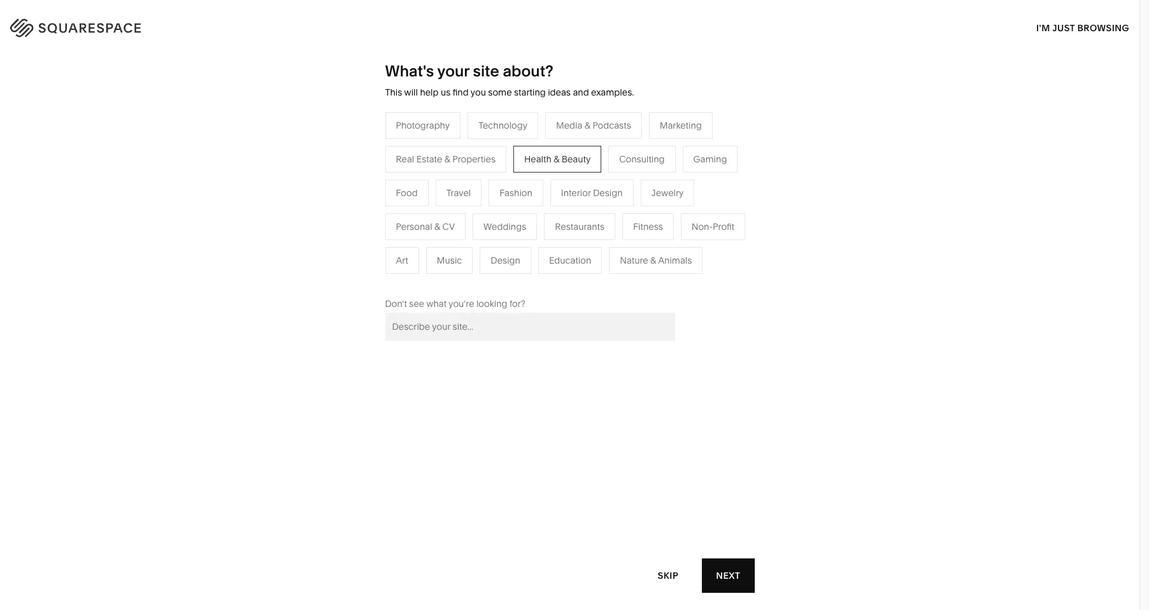 Task type: locate. For each thing, give the bounding box(es) containing it.
media & podcasts inside "radio"
[[556, 120, 631, 131]]

1 vertical spatial animals
[[658, 255, 692, 266]]

Education radio
[[538, 247, 602, 274]]

1 vertical spatial non-
[[383, 234, 404, 246]]

real down 'music'
[[458, 273, 477, 284]]

travel
[[458, 177, 483, 188], [446, 187, 471, 199]]

podcasts
[[593, 120, 631, 131], [495, 215, 533, 227]]

1 horizontal spatial restaurants
[[555, 221, 605, 232]]

0 horizontal spatial fitness
[[593, 215, 622, 227]]

media & podcasts link
[[458, 215, 546, 227]]

Real Estate & Properties radio
[[385, 146, 507, 173]]

Consulting radio
[[609, 146, 676, 173]]

community & non-profits
[[324, 234, 430, 246]]

animals
[[631, 196, 665, 208], [658, 255, 692, 266]]

travel up cv
[[446, 187, 471, 199]]

jewelry
[[652, 187, 684, 199]]

next button
[[702, 559, 755, 593]]

Photography radio
[[385, 112, 461, 139]]

nature & animals
[[593, 196, 665, 208], [620, 255, 692, 266]]

podcasts down fashion radio
[[495, 215, 533, 227]]

0 vertical spatial nature
[[593, 196, 621, 208]]

non- up the art option
[[383, 234, 404, 246]]

1 vertical spatial restaurants
[[555, 221, 605, 232]]

Art radio
[[385, 247, 419, 274]]

estate
[[417, 153, 442, 165], [479, 273, 505, 284]]

1 vertical spatial real
[[458, 273, 477, 284]]

1 horizontal spatial media
[[556, 120, 583, 131]]

events
[[458, 234, 486, 246]]

travel up restaurants link
[[458, 177, 483, 188]]

real estate & properties up travel option on the left top
[[396, 153, 496, 165]]

& left cv
[[435, 221, 440, 232]]

1 vertical spatial nature
[[620, 255, 648, 266]]

non- down jewelry option
[[692, 221, 713, 232]]

real estate & properties inside real estate & properties option
[[396, 153, 496, 165]]

us
[[441, 87, 451, 98]]

& up for?
[[507, 273, 513, 284]]

will
[[404, 87, 418, 98]]

1 vertical spatial media
[[458, 215, 485, 227]]

home & decor
[[593, 177, 654, 188]]

local business
[[324, 215, 386, 227]]

restaurants down travel link
[[458, 196, 508, 208]]

1 horizontal spatial media & podcasts
[[556, 120, 631, 131]]

real estate & properties link
[[458, 273, 571, 284]]

services
[[377, 196, 413, 208]]

0 vertical spatial weddings
[[484, 221, 526, 232]]

fitness link
[[593, 215, 635, 227]]

nature inside 'radio'
[[620, 255, 648, 266]]

0 horizontal spatial media & podcasts
[[458, 215, 533, 227]]

0 horizontal spatial podcasts
[[495, 215, 533, 227]]

degraw element
[[410, 436, 730, 610]]

and
[[573, 87, 589, 98]]

real estate & properties
[[396, 153, 496, 165], [458, 273, 558, 284]]

& up travel option on the left top
[[445, 153, 450, 165]]

media & podcasts down restaurants link
[[458, 215, 533, 227]]

media up beauty
[[556, 120, 583, 131]]

nature
[[593, 196, 621, 208], [620, 255, 648, 266]]

nature & animals down fitness option at the right of page
[[620, 255, 692, 266]]

0 vertical spatial design
[[593, 187, 623, 199]]

fashion
[[500, 187, 533, 199]]

Gaming radio
[[683, 146, 738, 173]]

real estate & properties up for?
[[458, 273, 558, 284]]

what's your site about? this will help us find you some starting ideas and examples.
[[385, 62, 634, 98]]

Marketing radio
[[649, 112, 713, 139]]

estate down the 'photography'
[[417, 153, 442, 165]]

real up food
[[396, 153, 414, 165]]

food
[[396, 187, 418, 199]]

i'm just browsing link
[[1037, 10, 1130, 45]]

Restaurants radio
[[544, 213, 616, 240]]

health
[[524, 153, 552, 165]]

1 horizontal spatial fitness
[[633, 221, 663, 232]]

1 horizontal spatial podcasts
[[593, 120, 631, 131]]

0 vertical spatial animals
[[631, 196, 665, 208]]

media & podcasts down and
[[556, 120, 631, 131]]

community
[[324, 234, 373, 246]]

i'm
[[1037, 22, 1051, 33]]

0 horizontal spatial properties
[[453, 153, 496, 165]]

Travel radio
[[436, 180, 482, 206]]

0 horizontal spatial real
[[396, 153, 414, 165]]

0 vertical spatial media
[[556, 120, 583, 131]]

art
[[396, 255, 408, 266]]

properties
[[453, 153, 496, 165], [515, 273, 558, 284]]

& inside health & beauty option
[[554, 153, 560, 165]]

fitness
[[593, 215, 622, 227], [633, 221, 663, 232]]

0 vertical spatial properties
[[453, 153, 496, 165]]

& right 'health' in the left of the page
[[554, 153, 560, 165]]

travel link
[[458, 177, 496, 188]]

1 horizontal spatial real
[[458, 273, 477, 284]]

1 vertical spatial media & podcasts
[[458, 215, 533, 227]]

media & podcasts
[[556, 120, 631, 131], [458, 215, 533, 227]]

properties up for?
[[515, 273, 558, 284]]

about?
[[503, 62, 554, 80]]

estate down weddings link
[[479, 273, 505, 284]]

media
[[556, 120, 583, 131], [458, 215, 485, 227]]

Technology radio
[[468, 112, 538, 139]]

restaurants down "interior"
[[555, 221, 605, 232]]

browsing
[[1078, 22, 1130, 33]]

0 horizontal spatial restaurants
[[458, 196, 508, 208]]

ideas
[[548, 87, 571, 98]]

cv
[[443, 221, 455, 232]]

& down the business
[[375, 234, 381, 246]]

& down fitness option at the right of page
[[651, 255, 656, 266]]

looking
[[477, 298, 508, 310]]

Non-Profit radio
[[681, 213, 746, 240]]

nature & animals down home & decor link
[[593, 196, 665, 208]]

1 vertical spatial estate
[[479, 273, 505, 284]]

0 vertical spatial real
[[396, 153, 414, 165]]

Design radio
[[480, 247, 531, 274]]

you
[[471, 87, 486, 98]]

just
[[1053, 22, 1075, 33]]

in
[[1115, 20, 1124, 31]]

non-
[[692, 221, 713, 232], [383, 234, 404, 246]]

podcasts down examples.
[[593, 120, 631, 131]]

& down and
[[585, 120, 591, 131]]

properties up travel link
[[453, 153, 496, 165]]

real
[[396, 153, 414, 165], [458, 273, 477, 284]]

1 vertical spatial nature & animals
[[620, 255, 692, 266]]

fitness down nature & animals link
[[633, 221, 663, 232]]

beauty
[[562, 153, 591, 165]]

events link
[[458, 234, 499, 246]]

squarespace logo image
[[25, 15, 167, 36]]

0 vertical spatial real estate & properties
[[396, 153, 496, 165]]

1 horizontal spatial properties
[[515, 273, 558, 284]]

0 horizontal spatial design
[[491, 255, 521, 266]]

design
[[593, 187, 623, 199], [491, 255, 521, 266]]

0 vertical spatial media & podcasts
[[556, 120, 631, 131]]

fitness down interior design
[[593, 215, 622, 227]]

0 vertical spatial podcasts
[[593, 120, 631, 131]]

weddings down events link in the top of the page
[[458, 253, 501, 265]]

Weddings radio
[[473, 213, 537, 240]]

Health & Beauty radio
[[514, 146, 602, 173]]

animals down decor
[[631, 196, 665, 208]]

properties inside real estate & properties option
[[453, 153, 496, 165]]

Interior Design radio
[[550, 180, 634, 206]]

nature down home at the top of the page
[[593, 196, 621, 208]]

0 vertical spatial non-
[[692, 221, 713, 232]]

0 horizontal spatial estate
[[417, 153, 442, 165]]

restaurants
[[458, 196, 508, 208], [555, 221, 605, 232]]

1 horizontal spatial non-
[[692, 221, 713, 232]]

Food radio
[[385, 180, 429, 206]]

examples.
[[591, 87, 634, 98]]

nature down fitness option at the right of page
[[620, 255, 648, 266]]

0 horizontal spatial media
[[458, 215, 485, 227]]

degraw image
[[410, 436, 730, 610]]

i'm just browsing
[[1037, 22, 1130, 33]]

&
[[585, 120, 591, 131], [445, 153, 450, 165], [554, 153, 560, 165], [621, 177, 626, 188], [623, 196, 629, 208], [487, 215, 493, 227], [435, 221, 440, 232], [375, 234, 381, 246], [651, 255, 656, 266], [507, 273, 513, 284]]

0 vertical spatial estate
[[417, 153, 442, 165]]

weddings down restaurants link
[[484, 221, 526, 232]]

home
[[593, 177, 618, 188]]

technology
[[479, 120, 528, 131]]

health & beauty
[[524, 153, 591, 165]]

profit
[[713, 221, 735, 232]]

animals down fitness option at the right of page
[[658, 255, 692, 266]]

0 vertical spatial nature & animals
[[593, 196, 665, 208]]

media up events
[[458, 215, 485, 227]]

weddings
[[484, 221, 526, 232], [458, 253, 501, 265]]



Task type: describe. For each thing, give the bounding box(es) containing it.
1 vertical spatial podcasts
[[495, 215, 533, 227]]

consulting
[[619, 153, 665, 165]]

music
[[437, 255, 462, 266]]

media inside "radio"
[[556, 120, 583, 131]]

Media & Podcasts radio
[[545, 112, 642, 139]]

log             in
[[1094, 20, 1124, 31]]

interior design
[[561, 187, 623, 199]]

local business link
[[324, 215, 399, 227]]

find
[[453, 87, 469, 98]]

professional services
[[324, 196, 413, 208]]

squarespace logo link
[[25, 15, 245, 36]]

starting
[[514, 87, 546, 98]]

nature & animals inside 'radio'
[[620, 255, 692, 266]]

podcasts inside "radio"
[[593, 120, 631, 131]]

Fashion radio
[[489, 180, 543, 206]]

don't see what you're looking for?
[[385, 298, 526, 310]]

Don't see what you're looking for? field
[[385, 313, 675, 341]]

business
[[349, 215, 386, 227]]

& inside nature & animals 'radio'
[[651, 255, 656, 266]]

1 vertical spatial design
[[491, 255, 521, 266]]

& down home & decor
[[623, 196, 629, 208]]

0 vertical spatial restaurants
[[458, 196, 508, 208]]

Fitness radio
[[623, 213, 674, 240]]

you're
[[449, 298, 474, 310]]

0 horizontal spatial non-
[[383, 234, 404, 246]]

what's
[[385, 62, 434, 80]]

gaming
[[694, 153, 727, 165]]

1 horizontal spatial design
[[593, 187, 623, 199]]

restaurants inside option
[[555, 221, 605, 232]]

home & decor link
[[593, 177, 667, 188]]

Music radio
[[426, 247, 473, 274]]

your
[[437, 62, 470, 80]]

Nature & Animals radio
[[609, 247, 703, 274]]

next
[[716, 570, 741, 581]]

this
[[385, 87, 402, 98]]

log             in link
[[1094, 20, 1124, 31]]

weddings link
[[458, 253, 514, 265]]

for?
[[510, 298, 526, 310]]

decor
[[629, 177, 654, 188]]

travel inside option
[[446, 187, 471, 199]]

nature & animals link
[[593, 196, 677, 208]]

weddings inside the weddings radio
[[484, 221, 526, 232]]

1 vertical spatial weddings
[[458, 253, 501, 265]]

photography
[[396, 120, 450, 131]]

restaurants link
[[458, 196, 521, 208]]

estate inside option
[[417, 153, 442, 165]]

community & non-profits link
[[324, 234, 443, 246]]

1 vertical spatial real estate & properties
[[458, 273, 558, 284]]

animals inside 'radio'
[[658, 255, 692, 266]]

skip button
[[644, 558, 693, 594]]

help
[[420, 87, 439, 98]]

& inside personal & cv radio
[[435, 221, 440, 232]]

site
[[473, 62, 499, 80]]

interior
[[561, 187, 591, 199]]

Jewelry radio
[[641, 180, 695, 206]]

non-profit
[[692, 221, 735, 232]]

real inside option
[[396, 153, 414, 165]]

fitness inside fitness option
[[633, 221, 663, 232]]

don't
[[385, 298, 407, 310]]

professional
[[324, 196, 375, 208]]

log
[[1094, 20, 1112, 31]]

& down restaurants link
[[487, 215, 493, 227]]

personal
[[396, 221, 432, 232]]

see
[[409, 298, 425, 310]]

& right home at the top of the page
[[621, 177, 626, 188]]

profits
[[404, 234, 430, 246]]

Personal & CV radio
[[385, 213, 466, 240]]

what
[[427, 298, 447, 310]]

marketing
[[660, 120, 702, 131]]

1 vertical spatial properties
[[515, 273, 558, 284]]

education
[[549, 255, 591, 266]]

& inside real estate & properties option
[[445, 153, 450, 165]]

some
[[488, 87, 512, 98]]

professional services link
[[324, 196, 426, 208]]

local
[[324, 215, 346, 227]]

1 horizontal spatial estate
[[479, 273, 505, 284]]

& inside media & podcasts "radio"
[[585, 120, 591, 131]]

skip
[[658, 570, 679, 581]]

non- inside non-profit radio
[[692, 221, 713, 232]]

personal & cv
[[396, 221, 455, 232]]



Task type: vqa. For each thing, say whether or not it's contained in the screenshot.
Get
no



